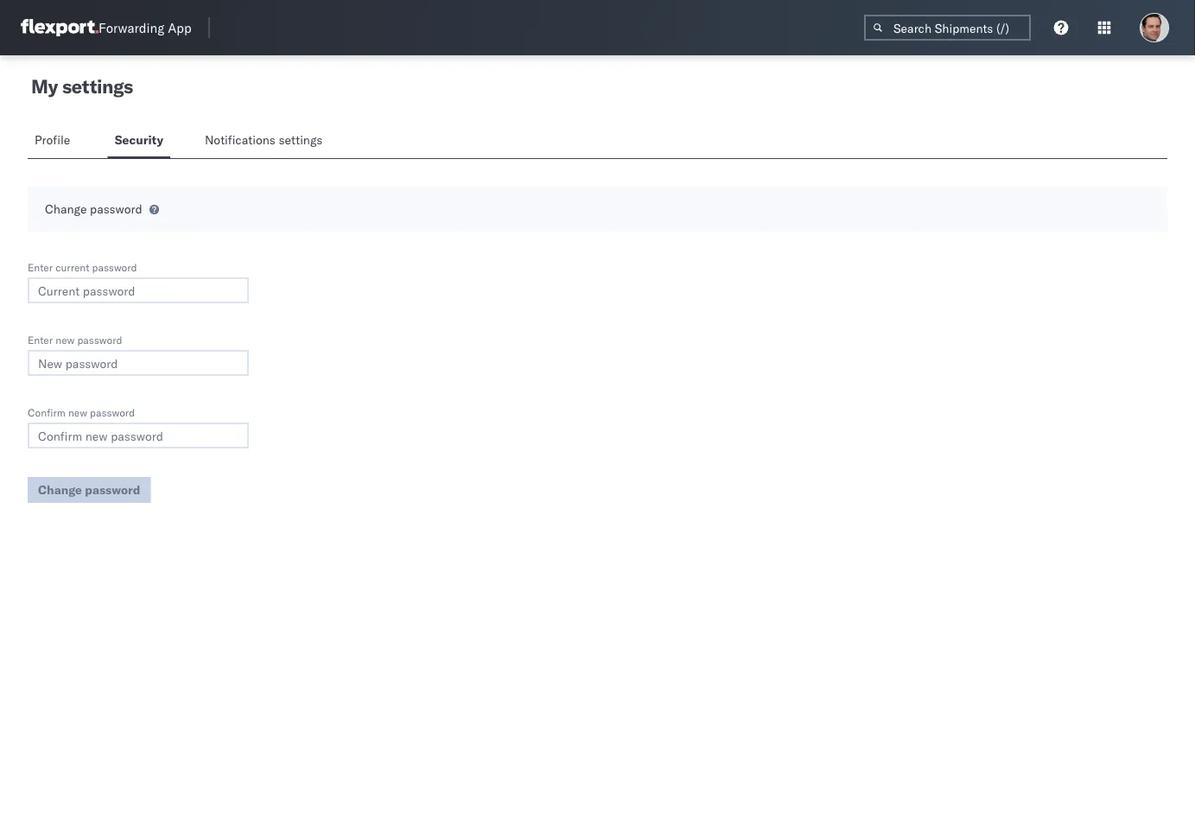 Task type: locate. For each thing, give the bounding box(es) containing it.
settings for my settings
[[62, 74, 133, 98]]

new for enter
[[55, 333, 75, 346]]

1 vertical spatial enter
[[28, 333, 53, 346]]

app
[[168, 19, 192, 36]]

notifications
[[205, 132, 276, 147]]

1 enter from the top
[[28, 261, 53, 274]]

0 horizontal spatial settings
[[62, 74, 133, 98]]

security button
[[108, 124, 170, 158]]

my
[[31, 74, 58, 98]]

2 enter from the top
[[28, 333, 53, 346]]

settings right my
[[62, 74, 133, 98]]

password up "current password" password field
[[92, 261, 137, 274]]

1 horizontal spatial settings
[[279, 132, 323, 147]]

Current password password field
[[28, 278, 249, 303]]

enter up confirm
[[28, 333, 53, 346]]

0 vertical spatial new
[[55, 333, 75, 346]]

1 vertical spatial settings
[[279, 132, 323, 147]]

0 vertical spatial settings
[[62, 74, 133, 98]]

forwarding
[[99, 19, 164, 36]]

enter left current
[[28, 261, 53, 274]]

1 vertical spatial new
[[68, 406, 87, 419]]

password for confirm new password
[[90, 406, 135, 419]]

notifications settings
[[205, 132, 323, 147]]

enter for enter new password
[[28, 333, 53, 346]]

password up new password password field
[[77, 333, 122, 346]]

password right the change
[[90, 201, 142, 217]]

confirm new password
[[28, 406, 135, 419]]

new for confirm
[[68, 406, 87, 419]]

0 vertical spatial enter
[[28, 261, 53, 274]]

settings inside button
[[279, 132, 323, 147]]

settings for notifications settings
[[279, 132, 323, 147]]

new right confirm
[[68, 406, 87, 419]]

password
[[90, 201, 142, 217], [92, 261, 137, 274], [77, 333, 122, 346], [90, 406, 135, 419]]

profile
[[35, 132, 70, 147]]

flexport. image
[[21, 19, 99, 36]]

new
[[55, 333, 75, 346], [68, 406, 87, 419]]

password up confirm new password "password field"
[[90, 406, 135, 419]]

settings right notifications
[[279, 132, 323, 147]]

enter
[[28, 261, 53, 274], [28, 333, 53, 346]]

settings
[[62, 74, 133, 98], [279, 132, 323, 147]]

new down current
[[55, 333, 75, 346]]



Task type: vqa. For each thing, say whether or not it's contained in the screenshot.
FLEX-2271801
no



Task type: describe. For each thing, give the bounding box(es) containing it.
Search Shipments (/) text field
[[864, 15, 1031, 41]]

notifications settings button
[[198, 124, 337, 158]]

password for enter current password
[[92, 261, 137, 274]]

change
[[45, 201, 87, 217]]

Confirm new password password field
[[28, 423, 249, 449]]

enter for enter current password
[[28, 261, 53, 274]]

confirm
[[28, 406, 66, 419]]

forwarding app link
[[21, 19, 192, 36]]

enter current password
[[28, 261, 137, 274]]

profile button
[[28, 124, 80, 158]]

forwarding app
[[99, 19, 192, 36]]

my settings
[[31, 74, 133, 98]]

enter new password
[[28, 333, 122, 346]]

security
[[115, 132, 163, 147]]

change password
[[45, 201, 142, 217]]

password for enter new password
[[77, 333, 122, 346]]

New password password field
[[28, 350, 249, 376]]

current
[[55, 261, 89, 274]]



